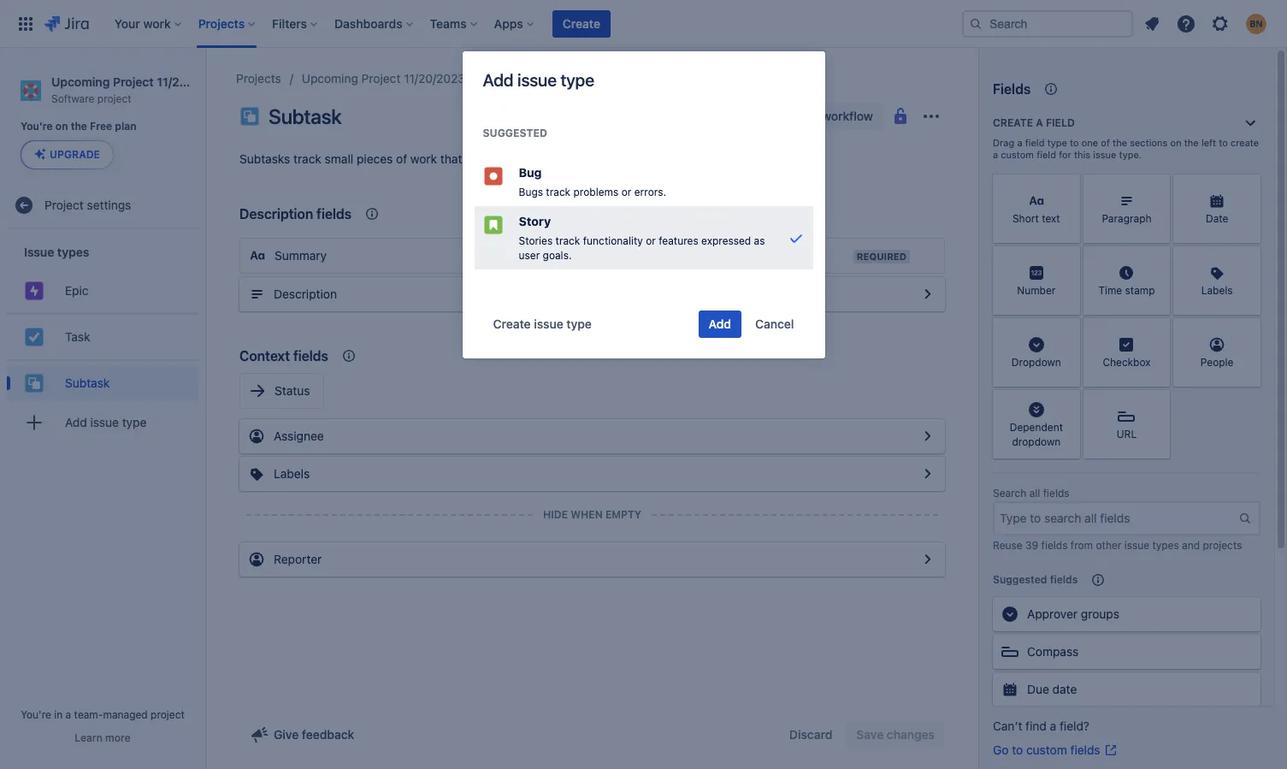 Task type: locate. For each thing, give the bounding box(es) containing it.
1 vertical spatial issue
[[24, 244, 54, 259]]

1 vertical spatial project settings
[[44, 198, 131, 212]]

discard button
[[779, 721, 843, 748]]

issue right other
[[1125, 539, 1150, 552]]

1 vertical spatial types
[[57, 244, 89, 259]]

11/20/2023 left 'projects' link
[[157, 74, 221, 89]]

1 vertical spatial description
[[274, 287, 337, 301]]

2 horizontal spatial the
[[1185, 137, 1199, 148]]

team-
[[74, 708, 103, 721]]

compass
[[1027, 644, 1079, 659]]

you're left in
[[21, 708, 51, 721]]

add issue type inside dialog
[[483, 70, 594, 90]]

field
[[1046, 116, 1075, 129], [1025, 137, 1045, 148], [1037, 149, 1056, 160]]

issue types down create banner
[[593, 71, 656, 86]]

open field configuration image inside description button
[[918, 284, 938, 305]]

fields
[[993, 81, 1031, 97]]

types
[[625, 71, 656, 86], [57, 244, 89, 259], [1153, 539, 1179, 552]]

project settings link down upgrade
[[7, 188, 198, 223]]

custom inside drag a field type to one of the sections on the left to create a custom field for this issue type.
[[1001, 149, 1034, 160]]

upcoming up software
[[51, 74, 110, 89]]

1 horizontal spatial on
[[1171, 137, 1182, 148]]

1 horizontal spatial types
[[625, 71, 656, 86]]

add issue type down "subtask" link
[[65, 415, 147, 429]]

or left features
[[646, 234, 656, 247]]

work
[[410, 151, 437, 166]]

custom down can't find a field?
[[1026, 742, 1067, 757]]

1 vertical spatial open field configuration image
[[918, 549, 938, 570]]

add left cancel
[[709, 317, 731, 331]]

fields left more information about the context fields image
[[316, 206, 352, 222]]

type down create button
[[561, 70, 594, 90]]

a down drag at top right
[[993, 149, 998, 160]]

you're on the free plan
[[21, 120, 136, 133]]

assignee
[[274, 429, 324, 443]]

1 vertical spatial project
[[151, 708, 185, 721]]

add issue type inside button
[[65, 415, 147, 429]]

2 vertical spatial add
[[65, 415, 87, 429]]

this
[[1074, 149, 1091, 160]]

1 horizontal spatial issue
[[593, 71, 622, 86]]

create a field
[[993, 116, 1075, 129]]

upcoming right projects
[[302, 71, 358, 86]]

or inside story stories track functionality or features expressed as user goals.
[[646, 234, 656, 247]]

1 horizontal spatial add
[[483, 70, 514, 90]]

0 horizontal spatial issue types
[[24, 244, 89, 259]]

0 vertical spatial open field configuration image
[[918, 426, 938, 447]]

1 vertical spatial field
[[1025, 137, 1045, 148]]

open field configuration image for labels
[[918, 464, 938, 484]]

11/20/2023
[[404, 71, 465, 86], [157, 74, 221, 89]]

0 vertical spatial or
[[622, 186, 632, 198]]

Type to search all fields text field
[[995, 503, 1239, 534]]

open field configuration image for assignee
[[918, 426, 938, 447]]

type down description button
[[567, 317, 592, 331]]

project up plan
[[113, 74, 154, 89]]

description inside button
[[274, 287, 337, 301]]

description for description
[[274, 287, 337, 301]]

suggested
[[483, 127, 547, 139], [993, 573, 1047, 586]]

create up issue types link
[[563, 16, 600, 30]]

plan
[[115, 120, 136, 133]]

issue inside group
[[24, 244, 54, 259]]

0 horizontal spatial or
[[622, 186, 632, 198]]

number
[[1017, 284, 1056, 297]]

dropdown
[[1012, 435, 1061, 448]]

time stamp
[[1099, 284, 1155, 297]]

issue down description button
[[534, 317, 563, 331]]

or inside the bug bugs track problems or errors.
[[622, 186, 632, 198]]

on right 'sections'
[[1171, 137, 1182, 148]]

on
[[55, 120, 68, 133], [1171, 137, 1182, 148]]

type inside button
[[567, 317, 592, 331]]

track right bugs
[[546, 186, 571, 198]]

project up pieces on the top left of the page
[[362, 71, 401, 86]]

issue down one
[[1093, 149, 1117, 160]]

1 horizontal spatial suggested
[[993, 573, 1047, 586]]

or for story
[[646, 234, 656, 247]]

to
[[1070, 137, 1079, 148], [1219, 137, 1228, 148], [1012, 742, 1023, 757]]

bug
[[519, 165, 542, 180]]

0 vertical spatial types
[[625, 71, 656, 86]]

track inside the bug bugs track problems or errors.
[[546, 186, 571, 198]]

the up "type."
[[1113, 137, 1127, 148]]

type inside drag a field type to one of the sections on the left to create a custom field for this issue type.
[[1048, 137, 1067, 148]]

1 vertical spatial create
[[993, 116, 1033, 129]]

suggested up part
[[483, 127, 547, 139]]

the left free
[[71, 120, 87, 133]]

1 open field configuration image from the top
[[918, 284, 938, 305]]

due date button
[[993, 672, 1261, 707]]

group containing issue types
[[7, 230, 198, 450]]

0 horizontal spatial to
[[1012, 742, 1023, 757]]

of right part
[[512, 151, 523, 166]]

create inside create issue type button
[[493, 317, 531, 331]]

field for drag
[[1025, 137, 1045, 148]]

approver groups button
[[993, 597, 1261, 631]]

field for create
[[1046, 116, 1075, 129]]

create inside create button
[[563, 16, 600, 30]]

issue types
[[593, 71, 656, 86], [24, 244, 89, 259]]

more
[[105, 731, 131, 744]]

as
[[754, 234, 765, 247]]

field down create a field
[[1025, 137, 1045, 148]]

expressed
[[701, 234, 751, 247]]

1 horizontal spatial create
[[563, 16, 600, 30]]

fields left more information about the suggested fields image
[[1050, 573, 1078, 586]]

1 vertical spatial open field configuration image
[[918, 464, 938, 484]]

types left the and
[[1153, 539, 1179, 552]]

1 horizontal spatial upcoming
[[302, 71, 358, 86]]

issue
[[517, 70, 557, 90], [1093, 149, 1117, 160], [534, 317, 563, 331], [90, 415, 119, 429], [1125, 539, 1150, 552]]

11/20/2023 down primary "element"
[[404, 71, 465, 86]]

0 horizontal spatial project settings
[[44, 198, 131, 212]]

on inside drag a field type to one of the sections on the left to create a custom field for this issue type.
[[1171, 137, 1182, 148]]

project up plan
[[97, 92, 131, 105]]

or left errors.
[[622, 186, 632, 198]]

0 vertical spatial subtask
[[269, 104, 342, 128]]

on up upgrade button
[[55, 120, 68, 133]]

subtask inside group
[[65, 375, 110, 390]]

track for bug
[[546, 186, 571, 198]]

project settings link
[[486, 68, 573, 89], [7, 188, 198, 223]]

2 vertical spatial create
[[493, 317, 531, 331]]

bugs
[[519, 186, 543, 198]]

project down primary "element"
[[486, 71, 525, 86]]

0 vertical spatial field
[[1046, 116, 1075, 129]]

0 horizontal spatial settings
[[87, 198, 131, 212]]

description down 'summary'
[[274, 287, 337, 301]]

type
[[561, 70, 594, 90], [1048, 137, 1067, 148], [567, 317, 592, 331], [122, 415, 147, 429]]

labels button
[[240, 457, 945, 491]]

the left left
[[1185, 137, 1199, 148]]

part
[[486, 151, 509, 166]]

give feedback button
[[240, 721, 365, 748]]

selected image
[[786, 228, 806, 248]]

project settings down upgrade
[[44, 198, 131, 212]]

1 open field configuration image from the top
[[918, 426, 938, 447]]

type down "subtask" link
[[122, 415, 147, 429]]

open field configuration image for description
[[918, 284, 938, 305]]

context fields
[[240, 348, 328, 364]]

sections
[[1130, 137, 1168, 148]]

fields
[[316, 206, 352, 222], [293, 348, 328, 364], [1043, 487, 1070, 500], [1042, 539, 1068, 552], [1050, 573, 1078, 586], [1071, 742, 1101, 757]]

add down primary "element"
[[483, 70, 514, 90]]

0 vertical spatial description
[[240, 206, 313, 222]]

1 horizontal spatial project settings link
[[486, 68, 573, 89]]

issue up epic link at the left top of the page
[[24, 244, 54, 259]]

1 vertical spatial add issue type
[[65, 415, 147, 429]]

issue for issue types link
[[593, 71, 622, 86]]

0 vertical spatial add issue type
[[483, 70, 594, 90]]

you're
[[21, 120, 53, 133], [21, 708, 51, 721]]

issue down create button
[[517, 70, 557, 90]]

fields left this link will be opened in a new tab image
[[1071, 742, 1101, 757]]

description up 'summary'
[[240, 206, 313, 222]]

type inside button
[[122, 415, 147, 429]]

type up for at top
[[1048, 137, 1067, 148]]

add inside button
[[709, 317, 731, 331]]

11/20/2023 inside "upcoming project 11/20/2023 software project"
[[157, 74, 221, 89]]

project settings down primary "element"
[[486, 71, 573, 86]]

suggested for suggested fields
[[993, 573, 1047, 586]]

of right one
[[1101, 137, 1110, 148]]

upcoming for upcoming project 11/20/2023 software project
[[51, 74, 110, 89]]

problems
[[574, 186, 619, 198]]

field left for at top
[[1037, 149, 1056, 160]]

0 horizontal spatial add issue type
[[65, 415, 147, 429]]

free
[[90, 120, 112, 133]]

0 horizontal spatial upcoming
[[51, 74, 110, 89]]

types up epic
[[57, 244, 89, 259]]

1 vertical spatial you're
[[21, 708, 51, 721]]

field up for at top
[[1046, 116, 1075, 129]]

a down more information about the fields image
[[1036, 116, 1043, 129]]

you're for you're in a team-managed project
[[21, 708, 51, 721]]

discard
[[789, 727, 833, 742]]

2 you're from the top
[[21, 708, 51, 721]]

compass button
[[993, 635, 1261, 669]]

this link will be opened in a new tab image
[[1104, 743, 1118, 757]]

issue
[[593, 71, 622, 86], [24, 244, 54, 259]]

0 vertical spatial issue types
[[593, 71, 656, 86]]

create up drag at top right
[[993, 116, 1033, 129]]

open field configuration image
[[918, 284, 938, 305], [918, 549, 938, 570]]

labels inside labels button
[[274, 466, 310, 481]]

1 vertical spatial or
[[646, 234, 656, 247]]

to right go
[[1012, 742, 1023, 757]]

custom
[[1001, 149, 1034, 160], [1026, 742, 1067, 757]]

1 vertical spatial subtask
[[65, 375, 110, 390]]

suggested down 39
[[993, 573, 1047, 586]]

project settings
[[486, 71, 573, 86], [44, 198, 131, 212]]

settings down create button
[[528, 71, 573, 86]]

or for bug
[[622, 186, 632, 198]]

0 horizontal spatial subtask
[[65, 375, 110, 390]]

issue types up epic
[[24, 244, 89, 259]]

2 horizontal spatial create
[[993, 116, 1033, 129]]

track left small
[[293, 151, 322, 166]]

1 vertical spatial on
[[1171, 137, 1182, 148]]

create down user
[[493, 317, 531, 331]]

description
[[240, 206, 313, 222], [274, 287, 337, 301]]

primary element
[[10, 0, 962, 47]]

learn more
[[75, 731, 131, 744]]

0 vertical spatial issue
[[593, 71, 622, 86]]

types for issue types link
[[625, 71, 656, 86]]

that
[[440, 151, 462, 166]]

due date
[[1027, 682, 1077, 696]]

0 horizontal spatial create
[[493, 317, 531, 331]]

1 horizontal spatial project settings
[[486, 71, 573, 86]]

1 horizontal spatial labels
[[1202, 284, 1233, 297]]

upcoming inside "upcoming project 11/20/2023 software project"
[[51, 74, 110, 89]]

track
[[293, 151, 322, 166], [546, 186, 571, 198], [556, 234, 580, 247]]

upcoming project 11/20/2023 software project
[[51, 74, 221, 105]]

required
[[857, 251, 907, 262]]

2 vertical spatial field
[[1037, 149, 1056, 160]]

subtask up small
[[269, 104, 342, 128]]

0 vertical spatial open field configuration image
[[918, 284, 938, 305]]

more information about the context fields image
[[362, 204, 382, 224]]

0 vertical spatial custom
[[1001, 149, 1034, 160]]

to up this
[[1070, 137, 1079, 148]]

open field configuration image inside reporter button
[[918, 549, 938, 570]]

settings down upgrade
[[87, 198, 131, 212]]

dependent dropdown
[[1010, 421, 1063, 448]]

1 horizontal spatial settings
[[528, 71, 573, 86]]

or
[[622, 186, 632, 198], [646, 234, 656, 247]]

2 horizontal spatial types
[[1153, 539, 1179, 552]]

project settings link down primary "element"
[[486, 68, 573, 89]]

projects
[[236, 71, 281, 86]]

0 horizontal spatial the
[[71, 120, 87, 133]]

group
[[7, 230, 198, 450]]

types for group containing issue types
[[57, 244, 89, 259]]

types inside group
[[57, 244, 89, 259]]

0 vertical spatial settings
[[528, 71, 573, 86]]

learn more button
[[75, 731, 131, 745]]

0 horizontal spatial project settings link
[[7, 188, 198, 223]]

0 vertical spatial suggested
[[483, 127, 547, 139]]

assignee button
[[240, 419, 945, 453]]

open field configuration image
[[918, 426, 938, 447], [918, 464, 938, 484]]

0 vertical spatial you're
[[21, 120, 53, 133]]

1 horizontal spatial subtask
[[269, 104, 342, 128]]

time
[[1099, 284, 1122, 297]]

labels up "people"
[[1202, 284, 1233, 297]]

1 horizontal spatial 11/20/2023
[[404, 71, 465, 86]]

0 horizontal spatial suggested
[[483, 127, 547, 139]]

1 horizontal spatial or
[[646, 234, 656, 247]]

types down create banner
[[625, 71, 656, 86]]

description fields
[[240, 206, 352, 222]]

2 horizontal spatial add
[[709, 317, 731, 331]]

cancel
[[755, 317, 794, 331]]

project down upgrade button
[[44, 198, 84, 212]]

1 vertical spatial add
[[709, 317, 731, 331]]

0 horizontal spatial labels
[[274, 466, 310, 481]]

to right left
[[1219, 137, 1228, 148]]

you're up upgrade button
[[21, 120, 53, 133]]

labels down assignee
[[274, 466, 310, 481]]

workflow
[[822, 109, 873, 123]]

2 open field configuration image from the top
[[918, 549, 938, 570]]

2 horizontal spatial of
[[1101, 137, 1110, 148]]

labels
[[1202, 284, 1233, 297], [274, 466, 310, 481]]

subtask up add issue type button
[[65, 375, 110, 390]]

add issue type down create button
[[483, 70, 594, 90]]

edit workflow button
[[770, 103, 884, 130]]

2 vertical spatial track
[[556, 234, 580, 247]]

track inside story stories track functionality or features expressed as user goals.
[[556, 234, 580, 247]]

add issue type image
[[24, 413, 44, 433]]

functionality
[[583, 234, 643, 247]]

issue down "subtask" link
[[90, 415, 119, 429]]

field?
[[1060, 719, 1090, 733]]

reuse 39 fields from other issue types and projects
[[993, 539, 1242, 552]]

issue inside button
[[534, 317, 563, 331]]

track up "goals."
[[556, 234, 580, 247]]

0 horizontal spatial 11/20/2023
[[157, 74, 221, 89]]

1 vertical spatial suggested
[[993, 573, 1047, 586]]

open field configuration image inside labels button
[[918, 464, 938, 484]]

open field configuration image inside assignee button
[[918, 426, 938, 447]]

1 horizontal spatial add issue type
[[483, 70, 594, 90]]

0 vertical spatial project
[[97, 92, 131, 105]]

1 horizontal spatial to
[[1070, 137, 1079, 148]]

0 horizontal spatial types
[[57, 244, 89, 259]]

of
[[1101, 137, 1110, 148], [396, 151, 407, 166], [512, 151, 523, 166]]

2 open field configuration image from the top
[[918, 464, 938, 484]]

0 horizontal spatial on
[[55, 120, 68, 133]]

0 vertical spatial labels
[[1202, 284, 1233, 297]]

1 horizontal spatial project
[[151, 708, 185, 721]]

jira image
[[44, 13, 89, 34], [44, 13, 89, 34]]

1 vertical spatial track
[[546, 186, 571, 198]]

0 vertical spatial create
[[563, 16, 600, 30]]

0 horizontal spatial issue
[[24, 244, 54, 259]]

1 horizontal spatial issue types
[[593, 71, 656, 86]]

add right add issue type icon
[[65, 415, 87, 429]]

1 vertical spatial labels
[[274, 466, 310, 481]]

suggested inside "add issue type" dialog
[[483, 127, 547, 139]]

give
[[274, 727, 299, 742]]

story
[[519, 214, 551, 229]]

1 you're from the top
[[21, 120, 53, 133]]

in
[[54, 708, 63, 721]]

0 horizontal spatial add
[[65, 415, 87, 429]]

custom down drag at top right
[[1001, 149, 1034, 160]]

issue down create button
[[593, 71, 622, 86]]

0 horizontal spatial project
[[97, 92, 131, 105]]

of left work
[[396, 151, 407, 166]]

project right managed
[[151, 708, 185, 721]]



Task type: vqa. For each thing, say whether or not it's contained in the screenshot.
dashboard inside the button
no



Task type: describe. For each thing, give the bounding box(es) containing it.
summary
[[275, 248, 327, 263]]

a right find
[[1050, 719, 1057, 733]]

create for create
[[563, 16, 600, 30]]

for
[[1059, 149, 1072, 160]]

1 vertical spatial issue types
[[24, 244, 89, 259]]

a right drag at top right
[[1017, 137, 1023, 148]]

more information about the suggested fields image
[[1088, 570, 1109, 590]]

short text
[[1013, 212, 1060, 225]]

subtasks track small pieces of work that are part of a larger task.
[[240, 151, 598, 166]]

reuse
[[993, 539, 1023, 552]]

add issue type button
[[7, 406, 198, 440]]

managed
[[103, 708, 148, 721]]

date
[[1053, 682, 1077, 696]]

create for create issue type
[[493, 317, 531, 331]]

1 vertical spatial custom
[[1026, 742, 1067, 757]]

feedback
[[302, 727, 354, 742]]

create issue type
[[493, 317, 592, 331]]

search all fields
[[993, 487, 1070, 500]]

upgrade button
[[21, 141, 113, 169]]

url
[[1117, 428, 1137, 441]]

2 vertical spatial types
[[1153, 539, 1179, 552]]

task.
[[571, 151, 598, 166]]

cancel button
[[745, 311, 805, 338]]

issue inside drag a field type to one of the sections on the left to create a custom field for this issue type.
[[1093, 149, 1117, 160]]

type.
[[1119, 149, 1142, 160]]

epic
[[65, 283, 89, 298]]

can't find a field?
[[993, 719, 1090, 733]]

suggested fields
[[993, 573, 1078, 586]]

status
[[275, 383, 310, 398]]

subtask link
[[7, 366, 198, 401]]

a right in
[[66, 708, 71, 721]]

due
[[1027, 682, 1049, 696]]

issue for group containing issue types
[[24, 244, 54, 259]]

stamp
[[1125, 284, 1155, 297]]

2 horizontal spatial to
[[1219, 137, 1228, 148]]

project inside "upcoming project 11/20/2023 software project"
[[113, 74, 154, 89]]

create
[[1231, 137, 1259, 148]]

0 vertical spatial track
[[293, 151, 322, 166]]

learn
[[75, 731, 103, 744]]

are
[[465, 151, 483, 166]]

and
[[1182, 539, 1200, 552]]

description button
[[240, 277, 945, 311]]

0 horizontal spatial of
[[396, 151, 407, 166]]

reporter button
[[240, 542, 945, 577]]

1 horizontal spatial the
[[1113, 137, 1127, 148]]

1 horizontal spatial of
[[512, 151, 523, 166]]

user
[[519, 249, 540, 262]]

task link
[[7, 320, 198, 354]]

give feedback
[[274, 727, 354, 742]]

bug bugs track problems or errors.
[[519, 165, 666, 198]]

issue inside button
[[90, 415, 119, 429]]

create banner
[[0, 0, 1287, 48]]

add issue type dialog
[[462, 51, 825, 359]]

more information about the context fields image
[[339, 346, 359, 366]]

software
[[51, 92, 94, 105]]

subtask group
[[7, 360, 198, 406]]

0 vertical spatial on
[[55, 120, 68, 133]]

track for story
[[556, 234, 580, 247]]

epic link
[[7, 274, 198, 308]]

small
[[325, 151, 353, 166]]

go to custom fields link
[[993, 742, 1118, 759]]

search
[[993, 487, 1027, 500]]

one
[[1082, 137, 1098, 148]]

from
[[1071, 539, 1093, 552]]

create issue type button
[[483, 311, 602, 338]]

0 vertical spatial add
[[483, 70, 514, 90]]

people
[[1201, 356, 1234, 369]]

upcoming project 11/20/2023
[[302, 71, 465, 86]]

can't
[[993, 719, 1023, 733]]

context
[[240, 348, 290, 364]]

of inside drag a field type to one of the sections on the left to create a custom field for this issue type.
[[1101, 137, 1110, 148]]

create for create a field
[[993, 116, 1033, 129]]

description for description fields
[[240, 206, 313, 222]]

edit workflow
[[797, 109, 873, 123]]

11/20/2023 for upcoming project 11/20/2023
[[404, 71, 465, 86]]

0 vertical spatial project settings
[[486, 71, 573, 86]]

edit
[[797, 109, 819, 123]]

all
[[1030, 487, 1040, 500]]

date
[[1206, 212, 1229, 225]]

larger
[[536, 151, 568, 166]]

issue type icon image
[[240, 106, 260, 127]]

text
[[1042, 212, 1060, 225]]

more information about the fields image
[[1041, 79, 1062, 99]]

search image
[[969, 17, 983, 30]]

1 vertical spatial project settings link
[[7, 188, 198, 223]]

open field configuration image for reporter
[[918, 549, 938, 570]]

fields left more information about the context fields icon
[[293, 348, 328, 364]]

a left larger
[[526, 151, 533, 166]]

task
[[65, 329, 90, 344]]

add button
[[699, 311, 742, 338]]

go to custom fields
[[993, 742, 1101, 757]]

suggested for suggested
[[483, 127, 547, 139]]

features
[[659, 234, 699, 247]]

add inside button
[[65, 415, 87, 429]]

left
[[1202, 137, 1217, 148]]

find
[[1026, 719, 1047, 733]]

paragraph
[[1102, 212, 1152, 225]]

create button
[[552, 10, 611, 37]]

upcoming for upcoming project 11/20/2023
[[302, 71, 358, 86]]

fields right 39
[[1042, 539, 1068, 552]]

dropdown
[[1012, 356, 1061, 369]]

go
[[993, 742, 1009, 757]]

issue types link
[[593, 68, 656, 89]]

project settings inside project settings link
[[44, 198, 131, 212]]

approver
[[1027, 606, 1078, 621]]

1 vertical spatial settings
[[87, 198, 131, 212]]

you're for you're on the free plan
[[21, 120, 53, 133]]

subtasks
[[240, 151, 290, 166]]

drag a field type to one of the sections on the left to create a custom field for this issue type.
[[993, 137, 1259, 160]]

you're in a team-managed project
[[21, 708, 185, 721]]

project inside "upcoming project 11/20/2023 software project"
[[97, 92, 131, 105]]

groups
[[1081, 606, 1120, 621]]

Search field
[[962, 10, 1133, 37]]

stories
[[519, 234, 553, 247]]

upgrade
[[50, 148, 100, 161]]

fields right all
[[1043, 487, 1070, 500]]

11/20/2023 for upcoming project 11/20/2023 software project
[[157, 74, 221, 89]]

0 vertical spatial project settings link
[[486, 68, 573, 89]]



